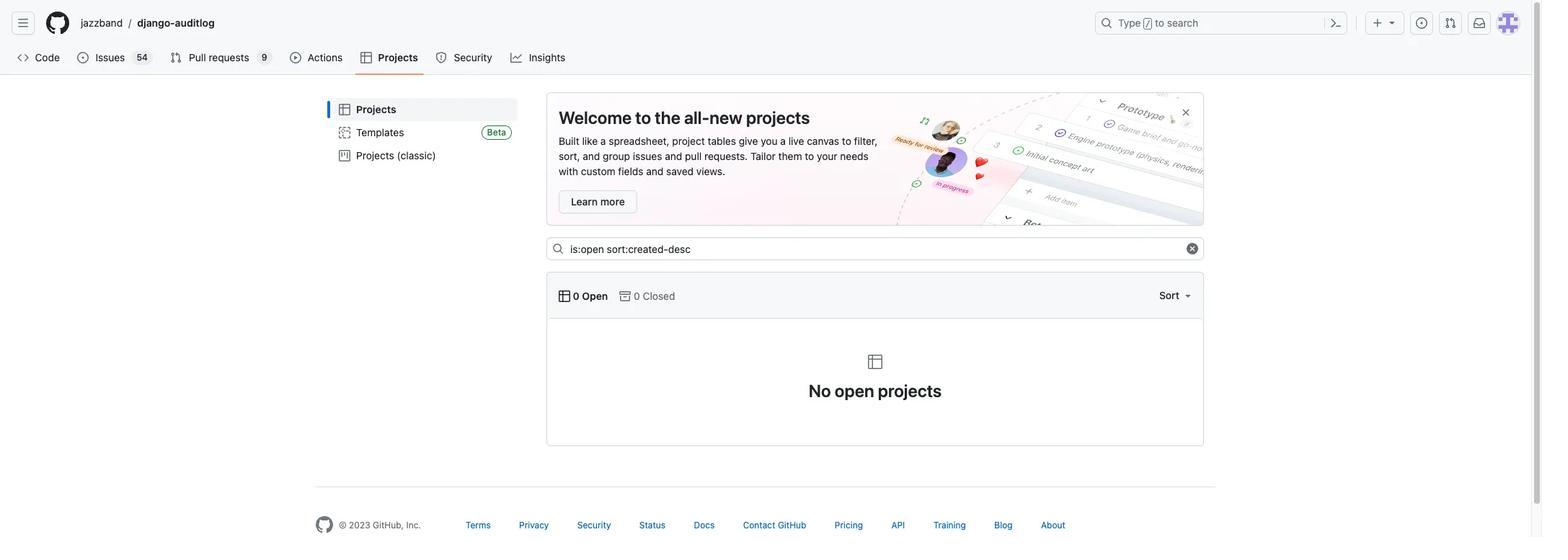Task type: describe. For each thing, give the bounding box(es) containing it.
0 closed link
[[620, 288, 675, 303]]

0 for open
[[573, 289, 579, 302]]

canvas
[[807, 135, 839, 147]]

(classic)
[[397, 149, 436, 161]]

0 horizontal spatial homepage image
[[46, 12, 69, 35]]

sort button
[[1159, 284, 1194, 307]]

needs
[[840, 150, 869, 162]]

terms link
[[466, 520, 491, 531]]

0 open
[[570, 289, 608, 302]]

to up needs
[[842, 135, 851, 147]]

contact github link
[[743, 520, 806, 531]]

play image
[[290, 52, 301, 63]]

2 a from the left
[[780, 135, 786, 147]]

/ for jazzband
[[128, 17, 131, 29]]

©
[[339, 520, 347, 531]]

group
[[603, 150, 630, 162]]

projects link inside "list"
[[333, 98, 518, 121]]

contact github
[[743, 520, 806, 531]]

Search all projects text field
[[546, 237, 1204, 260]]

to left search
[[1155, 17, 1164, 29]]

issues
[[96, 51, 125, 63]]

learn
[[571, 195, 598, 208]]

about
[[1041, 520, 1066, 531]]

projects for projects link inside "list"
[[356, 103, 396, 115]]

clear image
[[1187, 243, 1198, 255]]

list containing projects
[[327, 92, 523, 173]]

graph image
[[511, 52, 522, 63]]

like
[[582, 135, 598, 147]]

github,
[[373, 520, 404, 531]]

© 2023 github, inc.
[[339, 520, 421, 531]]

search
[[1167, 17, 1198, 29]]

pull requests
[[189, 51, 249, 63]]

1 horizontal spatial and
[[646, 165, 664, 177]]

0 horizontal spatial and
[[583, 150, 600, 162]]

code image
[[17, 52, 29, 63]]

0 for closed
[[634, 289, 640, 302]]

the
[[655, 107, 680, 128]]

list containing jazzband
[[75, 12, 1086, 35]]

open
[[582, 289, 608, 302]]

more
[[600, 195, 625, 208]]

pricing
[[835, 520, 863, 531]]

custom
[[581, 165, 615, 177]]

0 open link
[[559, 288, 608, 303]]

tailor
[[751, 150, 776, 162]]

table image for the top projects link
[[361, 52, 372, 63]]

welcome
[[559, 107, 632, 128]]

github
[[778, 520, 806, 531]]

jazzband link
[[75, 12, 128, 35]]

2023
[[349, 520, 370, 531]]

projects (classic)
[[356, 149, 436, 161]]

filter,
[[854, 135, 878, 147]]

issue opened image for git pull request image
[[77, 52, 89, 63]]

no open projects
[[809, 381, 942, 401]]

9
[[262, 52, 267, 63]]

code
[[35, 51, 60, 63]]

beta
[[487, 127, 506, 138]]

project
[[672, 135, 705, 147]]

jazzband
[[81, 17, 123, 29]]

to left your
[[805, 150, 814, 162]]

training link
[[933, 520, 966, 531]]

status
[[639, 520, 666, 531]]

actions link
[[284, 47, 349, 68]]

you
[[761, 135, 778, 147]]

projects (classic) link
[[333, 144, 518, 167]]

spreadsheet,
[[609, 135, 670, 147]]

table image for 0 open link
[[559, 290, 570, 302]]

0 vertical spatial security link
[[430, 47, 499, 68]]

requests
[[209, 51, 249, 63]]

status link
[[639, 520, 666, 531]]

0 vertical spatial projects link
[[355, 47, 424, 68]]

django-
[[137, 17, 175, 29]]

1 horizontal spatial security
[[577, 520, 611, 531]]

git pull request image
[[170, 52, 182, 63]]

triangle down image
[[1182, 290, 1194, 301]]

auditlog
[[175, 17, 215, 29]]

projects for the top projects link
[[378, 51, 418, 63]]

privacy link
[[519, 520, 549, 531]]

contact
[[743, 520, 775, 531]]

issues
[[633, 150, 662, 162]]



Task type: locate. For each thing, give the bounding box(es) containing it.
about link
[[1041, 520, 1066, 531]]

api link
[[891, 520, 905, 531]]

templates
[[356, 126, 404, 138]]

blog
[[994, 520, 1013, 531]]

triangle down image
[[1386, 17, 1398, 28]]

0 horizontal spatial security
[[454, 51, 492, 63]]

code link
[[12, 47, 66, 68]]

0 vertical spatial projects
[[378, 51, 418, 63]]

0 vertical spatial issue opened image
[[1416, 17, 1428, 29]]

security left status link
[[577, 520, 611, 531]]

table image
[[361, 52, 372, 63], [339, 104, 350, 115], [559, 290, 570, 302]]

privacy
[[519, 520, 549, 531]]

all-
[[684, 107, 710, 128]]

projects down table icon
[[878, 381, 942, 401]]

homepage image left © on the bottom left of page
[[316, 516, 333, 534]]

jazzband / django-auditlog
[[81, 17, 215, 29]]

views.
[[696, 165, 725, 177]]

requests.
[[704, 150, 748, 162]]

welcome to the all-new projects built like a spreadsheet, project tables give you a live canvas to filter, sort, and group issues and pull requests. tailor them to your needs with custom fields and saved views.
[[559, 107, 878, 177]]

type
[[1118, 17, 1141, 29]]

projects up 'you'
[[746, 107, 810, 128]]

projects
[[378, 51, 418, 63], [356, 103, 396, 115], [356, 149, 394, 161]]

2 vertical spatial projects
[[356, 149, 394, 161]]

0 vertical spatial list
[[75, 12, 1086, 35]]

2 vertical spatial table image
[[559, 290, 570, 302]]

a left live on the top right of page
[[780, 135, 786, 147]]

1 vertical spatial issue opened image
[[77, 52, 89, 63]]

0 vertical spatial projects
[[746, 107, 810, 128]]

homepage image
[[46, 12, 69, 35], [316, 516, 333, 534]]

list
[[75, 12, 1086, 35], [327, 92, 523, 173]]

1 vertical spatial homepage image
[[316, 516, 333, 534]]

1 vertical spatial list
[[327, 92, 523, 173]]

pricing link
[[835, 520, 863, 531]]

new
[[710, 107, 742, 128]]

/ for type
[[1145, 19, 1151, 29]]

issue opened image left git pull request icon
[[1416, 17, 1428, 29]]

project image
[[339, 150, 350, 161]]

projects link left shield icon
[[355, 47, 424, 68]]

training
[[933, 520, 966, 531]]

1 vertical spatial projects
[[356, 103, 396, 115]]

/ inside the jazzband / django-auditlog
[[128, 17, 131, 29]]

2 0 from the left
[[634, 289, 640, 302]]

shield image
[[435, 52, 447, 63]]

fields
[[618, 165, 643, 177]]

0 horizontal spatial security link
[[430, 47, 499, 68]]

2 horizontal spatial table image
[[559, 290, 570, 302]]

/ right type
[[1145, 19, 1151, 29]]

0 right archive icon
[[634, 289, 640, 302]]

0 closed
[[631, 289, 675, 302]]

pull
[[685, 150, 702, 162]]

1 horizontal spatial issue opened image
[[1416, 17, 1428, 29]]

projects
[[746, 107, 810, 128], [878, 381, 942, 401]]

a
[[601, 135, 606, 147], [780, 135, 786, 147]]

1 horizontal spatial projects
[[878, 381, 942, 401]]

table image up project template icon
[[339, 104, 350, 115]]

actions
[[308, 51, 343, 63]]

notifications image
[[1474, 17, 1485, 29]]

projects inside projects (classic) link
[[356, 149, 394, 161]]

and down issues
[[646, 165, 664, 177]]

security link left graph icon
[[430, 47, 499, 68]]

projects left shield icon
[[378, 51, 418, 63]]

insights link
[[505, 47, 572, 68]]

to
[[1155, 17, 1164, 29], [635, 107, 651, 128], [842, 135, 851, 147], [805, 150, 814, 162]]

and up saved
[[665, 150, 682, 162]]

0 vertical spatial security
[[454, 51, 492, 63]]

table image
[[867, 353, 884, 371]]

projects link
[[355, 47, 424, 68], [333, 98, 518, 121]]

closed
[[643, 289, 675, 302]]

security right shield icon
[[454, 51, 492, 63]]

projects inside "welcome to the all-new projects built like a spreadsheet, project tables give you a live canvas to filter, sort, and group issues and pull requests. tailor them to your needs with custom fields and saved views."
[[746, 107, 810, 128]]

docs
[[694, 520, 715, 531]]

table image right actions in the top left of the page
[[361, 52, 372, 63]]

1 horizontal spatial table image
[[361, 52, 372, 63]]

tables
[[708, 135, 736, 147]]

1 vertical spatial security
[[577, 520, 611, 531]]

learn more link
[[559, 190, 637, 213]]

0 vertical spatial table image
[[361, 52, 372, 63]]

with
[[559, 165, 578, 177]]

1 horizontal spatial homepage image
[[316, 516, 333, 534]]

1 horizontal spatial /
[[1145, 19, 1151, 29]]

0 horizontal spatial 0
[[573, 289, 579, 302]]

docs link
[[694, 520, 715, 531]]

1 horizontal spatial a
[[780, 135, 786, 147]]

no
[[809, 381, 831, 401]]

security link left status link
[[577, 520, 611, 531]]

1 vertical spatial projects
[[878, 381, 942, 401]]

54
[[137, 52, 148, 63]]

/ inside type / to search
[[1145, 19, 1151, 29]]

issue opened image for git pull request icon
[[1416, 17, 1428, 29]]

table image inside 0 open link
[[559, 290, 570, 302]]

1 horizontal spatial 0
[[634, 289, 640, 302]]

search image
[[552, 243, 564, 255]]

projects down templates
[[356, 149, 394, 161]]

pull
[[189, 51, 206, 63]]

built
[[559, 135, 579, 147]]

1 horizontal spatial security link
[[577, 520, 611, 531]]

a right like
[[601, 135, 606, 147]]

0 horizontal spatial table image
[[339, 104, 350, 115]]

sort
[[1159, 289, 1180, 301]]

/
[[128, 17, 131, 29], [1145, 19, 1151, 29]]

them
[[778, 150, 802, 162]]

give
[[739, 135, 758, 147]]

insights
[[529, 51, 565, 63]]

project template image
[[339, 127, 350, 138]]

api
[[891, 520, 905, 531]]

1 vertical spatial table image
[[339, 104, 350, 115]]

learn more
[[571, 195, 625, 208]]

0 horizontal spatial projects
[[746, 107, 810, 128]]

0 horizontal spatial /
[[128, 17, 131, 29]]

blog link
[[994, 520, 1013, 531]]

sort,
[[559, 150, 580, 162]]

0 vertical spatial homepage image
[[46, 12, 69, 35]]

homepage image up the code
[[46, 12, 69, 35]]

terms
[[466, 520, 491, 531]]

security link
[[430, 47, 499, 68], [577, 520, 611, 531]]

1 vertical spatial projects link
[[333, 98, 518, 121]]

projects link up projects (classic) link
[[333, 98, 518, 121]]

projects up templates
[[356, 103, 396, 115]]

/ left django-
[[128, 17, 131, 29]]

0
[[573, 289, 579, 302], [634, 289, 640, 302]]

issue opened image
[[1416, 17, 1428, 29], [77, 52, 89, 63]]

0 left open
[[573, 289, 579, 302]]

table image inside "list"
[[339, 104, 350, 115]]

0 inside 'link'
[[634, 289, 640, 302]]

to up spreadsheet, at the top of page
[[635, 107, 651, 128]]

inc.
[[406, 520, 421, 531]]

1 0 from the left
[[573, 289, 579, 302]]

saved
[[666, 165, 694, 177]]

type / to search
[[1118, 17, 1198, 29]]

live
[[789, 135, 804, 147]]

your
[[817, 150, 837, 162]]

table image left open
[[559, 290, 570, 302]]

0 horizontal spatial a
[[601, 135, 606, 147]]

plus image
[[1372, 17, 1384, 29]]

1 a from the left
[[601, 135, 606, 147]]

0 horizontal spatial issue opened image
[[77, 52, 89, 63]]

command palette image
[[1330, 17, 1342, 29]]

git pull request image
[[1445, 17, 1456, 29]]

open
[[835, 381, 874, 401]]

issue opened image left issues
[[77, 52, 89, 63]]

2 horizontal spatial and
[[665, 150, 682, 162]]

django-auditlog link
[[131, 12, 220, 35]]

archive image
[[620, 290, 631, 302]]

and down like
[[583, 150, 600, 162]]

close image
[[1180, 107, 1192, 118]]

1 vertical spatial security link
[[577, 520, 611, 531]]



Task type: vqa. For each thing, say whether or not it's contained in the screenshot.
the "telescope" Image at the right of the page
no



